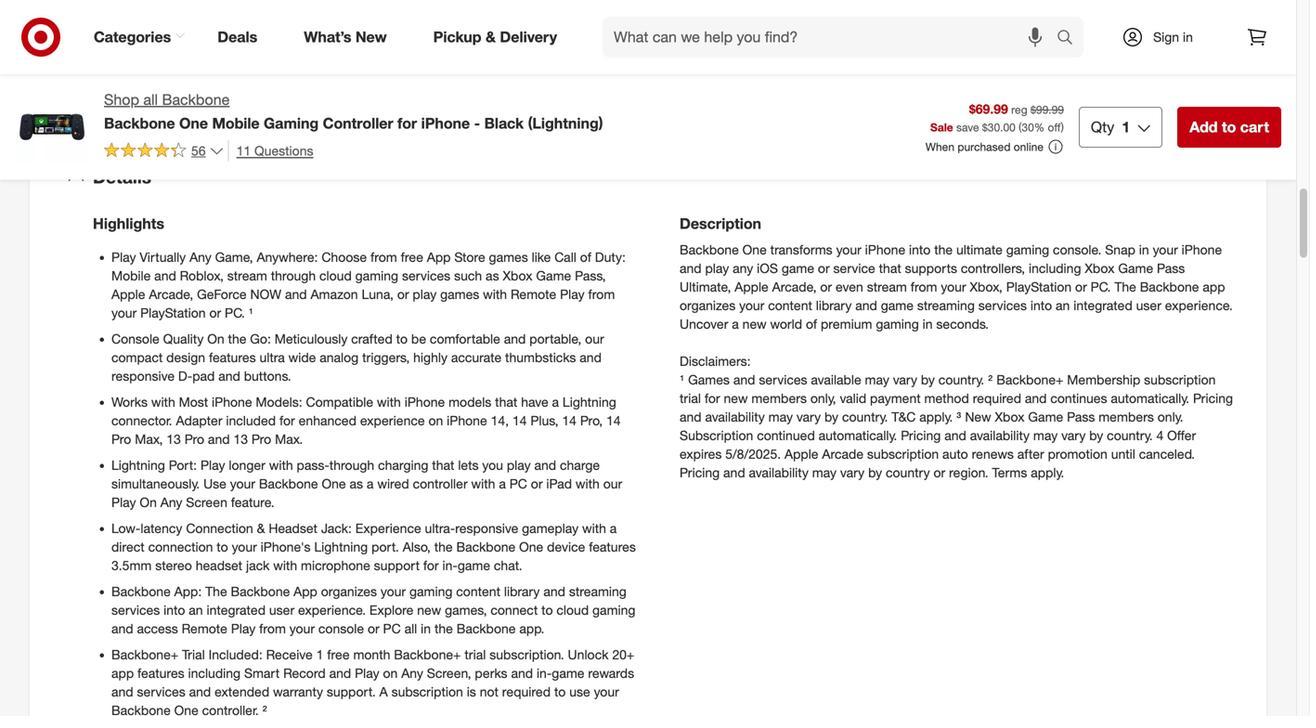 Task type: vqa. For each thing, say whether or not it's contained in the screenshot.
the bottom Pricing
yes



Task type: describe. For each thing, give the bounding box(es) containing it.
service
[[834, 260, 876, 276]]

image of backbone one mobile gaming controller for iphone - black (lightning) image
[[15, 89, 89, 163]]

your inside lightning port: play longer with pass-through charging that lets you play and charge simultaneously. use your backbone one as a wired controller with a pc or ipad with our play on any screen feature.
[[230, 475, 255, 492]]

connection
[[148, 539, 213, 555]]

backbone+ trial included: receive 1 free month backbone+ trial subscription. unlock 20+ app features including smart record and play on any screen, perks and in-game rewards and services and extended warranty support. a subscription is not required to use your backbone one controller. ²
[[111, 646, 635, 716]]

may up after
[[1034, 427, 1058, 443]]

console
[[318, 620, 364, 636]]

reg
[[1012, 103, 1028, 116]]

warranty
[[273, 683, 323, 700]]

for inside disclaimers: ¹ games and services available may vary by country. ² backbone+ membership subscription trial for new members only, valid payment method required and continues automatically. pricing and availability may vary by country. t&c apply. ³ new xbox game pass members only. subscription continued automatically. pricing and availability may vary by country. 4 offer expires 5/8/2025. apple arcade subscription auto renews after promotion until canceled. pricing and availability may vary by country or region. terms apply.
[[705, 390, 720, 406]]

0 vertical spatial availability
[[705, 409, 765, 425]]

0 vertical spatial 1
[[1122, 118, 1130, 136]]

black
[[484, 114, 524, 132]]

services inside disclaimers: ¹ games and services available may vary by country. ² backbone+ membership subscription trial for new members only, valid payment method required and continues automatically. pricing and availability may vary by country. t&c apply. ³ new xbox game pass members only. subscription continued automatically. pricing and availability may vary by country. 4 offer expires 5/8/2025. apple arcade subscription auto renews after promotion until canceled. pricing and availability may vary by country or region. terms apply.
[[759, 371, 808, 388]]

highly
[[413, 349, 448, 365]]

works
[[111, 394, 148, 410]]

services inside backbone one transforms your iphone into the ultimate gaming console. snap in your iphone and play any ios game or service that supports controllers, including xbox game pass ultimate, apple arcade, or even stream from your xbox, playstation or pc. the backbone app organizes your content library and game streaming services into an integrated user experience. uncover a new world of premium gaming in seconds.
[[979, 297, 1027, 313]]

ios
[[757, 260, 778, 276]]

explore
[[370, 602, 414, 618]]

features inside the console quality on the go: meticulously crafted to be comfortable and portable, our compact design features ultra wide analog triggers, highly accurate thumbsticks and responsive d-pad and buttons.
[[209, 349, 256, 365]]

2 14 from the left
[[562, 412, 577, 429]]

iphone up service
[[865, 241, 906, 258]]

call
[[555, 249, 577, 265]]

accurate
[[451, 349, 502, 365]]

integrated inside backbone one transforms your iphone into the ultimate gaming console. snap in your iphone and play any ios game or service that supports controllers, including xbox game pass ultimate, apple arcade, or even stream from your xbox, playstation or pc. the backbone app organizes your content library and game streaming services into an integrated user experience. uncover a new world of premium gaming in seconds.
[[1074, 297, 1133, 313]]

experience
[[360, 412, 425, 429]]

pc inside lightning port: play longer with pass-through charging that lets you play and charge simultaneously. use your backbone one as a wired controller with a pc or ipad with our play on any screen feature.
[[510, 475, 527, 492]]

show more images button
[[244, 6, 396, 47]]

this
[[638, 91, 675, 117]]

content inside backbone app: the backbone app organizes your gaming content library and streaming services into an integrated user experience. explore new games, connect to cloud gaming and access remote play from your console or pc all in the backbone app.
[[456, 583, 501, 599]]

item
[[681, 91, 725, 117]]

sale
[[931, 120, 953, 134]]

to inside the low-latency connection & headset jack: experience ultra-responsive gameplay with a direct connection to your iphone's lightning port. also, the backbone one device features 3.5mm stereo headset jack with microphone support for in-game chat.
[[217, 539, 228, 555]]

about
[[571, 91, 632, 117]]

3.5mm
[[111, 557, 152, 573]]

offer
[[1168, 427, 1196, 443]]

play virtually any game, anywhere: choose from free app store games like call of duty: mobile and roblox, stream through cloud gaming services such as xbox game pass, apple arcade, geforce now and amazon luna, or play games with remote play from your playstation or pc. ¹
[[111, 249, 626, 321]]

with up 'device'
[[582, 520, 606, 536]]

in left seconds.
[[923, 316, 933, 332]]

experience. inside backbone app: the backbone app organizes your gaming content library and streaming services into an integrated user experience. explore new games, connect to cloud gaming and access remote play from your console or pc all in the backbone app.
[[298, 602, 366, 618]]

what's new link
[[288, 17, 410, 58]]

2 horizontal spatial country.
[[1107, 427, 1153, 443]]

deals
[[218, 28, 257, 46]]

game for in
[[1119, 260, 1154, 276]]

pickup & delivery
[[433, 28, 557, 46]]

pass inside backbone one transforms your iphone into the ultimate gaming console. snap in your iphone and play any ios game or service that supports controllers, including xbox game pass ultimate, apple arcade, or even stream from your xbox, playstation or pc. the backbone app organizes your content library and game streaming services into an integrated user experience. uncover a new world of premium gaming in seconds.
[[1157, 260, 1185, 276]]

with up connector.
[[151, 394, 175, 410]]

categories
[[94, 28, 171, 46]]

plus,
[[531, 412, 559, 429]]

is
[[467, 683, 476, 700]]

1 horizontal spatial pricing
[[901, 427, 941, 443]]

new inside disclaimers: ¹ games and services available may vary by country. ² backbone+ membership subscription trial for new members only, valid payment method required and continues automatically. pricing and availability may vary by country. t&c apply. ³ new xbox game pass members only. subscription continued automatically. pricing and availability may vary by country. 4 offer expires 5/8/2025. apple arcade subscription auto renews after promotion until canceled. pricing and availability may vary by country or region. terms apply.
[[724, 390, 748, 406]]

port:
[[169, 457, 197, 473]]

valid
[[840, 390, 867, 406]]

2 pro from the left
[[185, 431, 204, 447]]

0 horizontal spatial country.
[[842, 409, 888, 425]]

² inside backbone+ trial included: receive 1 free month backbone+ trial subscription. unlock 20+ app features including smart record and play on any screen, perks and in-game rewards and services and extended warranty support. a subscription is not required to use your backbone one controller. ²
[[262, 702, 267, 716]]

or right luna,
[[397, 286, 409, 302]]

longer
[[229, 457, 265, 473]]

by down only,
[[825, 409, 839, 425]]

your up receive
[[290, 620, 315, 636]]

now
[[250, 286, 281, 302]]

works with most iphone models: compatible with iphone models that have a lightning connector. adapter included for enhanced experience on iphone 14, 14 plus, 14 pro, 14 pro max, 13 pro and 13 pro max.
[[111, 394, 621, 447]]

that inside works with most iphone models: compatible with iphone models that have a lightning connector. adapter included for enhanced experience on iphone 14, 14 plus, 14 pro, 14 pro max, 13 pro and 13 pro max.
[[495, 394, 518, 410]]

stereo
[[155, 557, 192, 573]]

max,
[[135, 431, 163, 447]]

game inside backbone+ trial included: receive 1 free month backbone+ trial subscription. unlock 20+ app features including smart record and play on any screen, perks and in-game rewards and services and extended warranty support. a subscription is not required to use your backbone one controller. ²
[[552, 665, 585, 681]]

1 vertical spatial availability
[[970, 427, 1030, 443]]

adapter
[[176, 412, 222, 429]]

premium
[[821, 316, 872, 332]]

game for like
[[536, 267, 571, 284]]

analog
[[320, 349, 359, 365]]

vary up payment
[[893, 371, 918, 388]]

the inside backbone one transforms your iphone into the ultimate gaming console. snap in your iphone and play any ios game or service that supports controllers, including xbox game pass ultimate, apple arcade, or even stream from your xbox, playstation or pc. the backbone app organizes your content library and game streaming services into an integrated user experience. uncover a new world of premium gaming in seconds.
[[1115, 279, 1137, 295]]

controllers,
[[961, 260, 1025, 276]]

mobile inside play virtually any game, anywhere: choose from free app store games like call of duty: mobile and roblox, stream through cloud gaming services such as xbox game pass, apple arcade, geforce now and amazon luna, or play games with remote play from your playstation or pc. ¹
[[111, 267, 151, 284]]

gaming up controllers,
[[1007, 241, 1050, 258]]

a down you
[[499, 475, 506, 492]]

disclaimers: ¹ games and services available may vary by country. ² backbone+ membership subscription trial for new members only, valid payment method required and continues automatically. pricing and availability may vary by country. t&c apply. ³ new xbox game pass members only. subscription continued automatically. pricing and availability may vary by country. 4 offer expires 5/8/2025. apple arcade subscription auto renews after promotion until canceled. pricing and availability may vary by country or region. terms apply.
[[680, 353, 1233, 481]]

your up explore on the left bottom of page
[[381, 583, 406, 599]]

from up luna,
[[371, 249, 397, 265]]

or down geforce
[[209, 305, 221, 321]]

1 horizontal spatial backbone+
[[394, 646, 461, 662]]

as inside play virtually any game, anywhere: choose from free app store games like call of duty: mobile and roblox, stream through cloud gaming services such as xbox game pass, apple arcade, geforce now and amazon luna, or play games with remote play from your playstation or pc. ¹
[[486, 267, 499, 284]]

xbox for pc.
[[1085, 260, 1115, 276]]

organizes inside backbone one transforms your iphone into the ultimate gaming console. snap in your iphone and play any ios game or service that supports controllers, including xbox game pass ultimate, apple arcade, or even stream from your xbox, playstation or pc. the backbone app organizes your content library and game streaming services into an integrated user experience. uncover a new world of premium gaming in seconds.
[[680, 297, 736, 313]]

to inside the console quality on the go: meticulously crafted to be comfortable and portable, our compact design features ultra wide analog triggers, highly accurate thumbsticks and responsive d-pad and buttons.
[[396, 331, 408, 347]]

playstation inside backbone one transforms your iphone into the ultimate gaming console. snap in your iphone and play any ios game or service that supports controllers, including xbox game pass ultimate, apple arcade, or even stream from your xbox, playstation or pc. the backbone app organizes your content library and game streaming services into an integrated user experience. uncover a new world of premium gaming in seconds.
[[1006, 279, 1072, 295]]

on inside lightning port: play longer with pass-through charging that lets you play and charge simultaneously. use your backbone one as a wired controller with a pc or ipad with our play on any screen feature.
[[140, 494, 157, 510]]

by up method
[[921, 371, 935, 388]]

gaming inside play virtually any game, anywhere: choose from free app store games like call of duty: mobile and roblox, stream through cloud gaming services such as xbox game pass, apple arcade, geforce now and amazon luna, or play games with remote play from your playstation or pc. ¹
[[355, 267, 398, 284]]

app inside backbone app: the backbone app organizes your gaming content library and streaming services into an integrated user experience. explore new games, connect to cloud gaming and access remote play from your console or pc all in the backbone app.
[[294, 583, 317, 599]]

library inside backbone one transforms your iphone into the ultimate gaming console. snap in your iphone and play any ios game or service that supports controllers, including xbox game pass ultimate, apple arcade, or even stream from your xbox, playstation or pc. the backbone app organizes your content library and game streaming services into an integrated user experience. uncover a new world of premium gaming in seconds.
[[816, 297, 852, 313]]

sign in
[[1154, 29, 1193, 45]]

vary down only,
[[797, 409, 821, 425]]

connect
[[491, 602, 538, 618]]

transforms
[[771, 241, 833, 258]]

until
[[1111, 446, 1136, 462]]

max.
[[275, 431, 303, 447]]

play inside backbone app: the backbone app organizes your gaming content library and streaming services into an integrated user experience. explore new games, connect to cloud gaming and access remote play from your console or pc all in the backbone app.
[[231, 620, 256, 636]]

portable,
[[530, 331, 582, 347]]

a left wired
[[367, 475, 374, 492]]

game inside the low-latency connection & headset jack: experience ultra-responsive gameplay with a direct connection to your iphone's lightning port. also, the backbone one device features 3.5mm stereo headset jack with microphone support for in-game chat.
[[458, 557, 490, 573]]

-
[[474, 114, 480, 132]]

new inside backbone one transforms your iphone into the ultimate gaming console. snap in your iphone and play any ios game or service that supports controllers, including xbox game pass ultimate, apple arcade, or even stream from your xbox, playstation or pc. the backbone app organizes your content library and game streaming services into an integrated user experience. uncover a new world of premium gaming in seconds.
[[743, 316, 767, 332]]

iphone right snap
[[1182, 241, 1222, 258]]

0 vertical spatial apply.
[[920, 409, 953, 425]]

with down you
[[471, 475, 495, 492]]

a inside works with most iphone models: compatible with iphone models that have a lightning connector. adapter included for enhanced experience on iphone 14, 14 plus, 14 pro, 14 pro max, 13 pro and 13 pro max.
[[552, 394, 559, 410]]

your down supports
[[941, 279, 966, 295]]

app inside backbone one transforms your iphone into the ultimate gaming console. snap in your iphone and play any ios game or service that supports controllers, including xbox game pass ultimate, apple arcade, or even stream from your xbox, playstation or pc. the backbone app organizes your content library and game streaming services into an integrated user experience. uncover a new world of premium gaming in seconds.
[[1203, 279, 1225, 295]]

or inside backbone app: the backbone app organizes your gaming content library and streaming services into an integrated user experience. explore new games, connect to cloud gaming and access remote play from your console or pc all in the backbone app.
[[368, 620, 380, 636]]

pass,
[[575, 267, 606, 284]]

snap
[[1105, 241, 1136, 258]]

jack:
[[321, 520, 352, 536]]

that inside backbone one transforms your iphone into the ultimate gaming console. snap in your iphone and play any ios game or service that supports controllers, including xbox game pass ultimate, apple arcade, or even stream from your xbox, playstation or pc. the backbone app organizes your content library and game streaming services into an integrated user experience. uncover a new world of premium gaming in seconds.
[[879, 260, 902, 276]]

highlights
[[93, 215, 164, 233]]

features inside backbone+ trial included: receive 1 free month backbone+ trial subscription. unlock 20+ app features including smart record and play on any screen, perks and in-game rewards and services and extended warranty support. a subscription is not required to use your backbone one controller. ²
[[137, 665, 184, 681]]

1 pro from the left
[[111, 431, 131, 447]]

for inside the low-latency connection & headset jack: experience ultra-responsive gameplay with a direct connection to your iphone's lightning port. also, the backbone one device features 3.5mm stereo headset jack with microphone support for in-game chat.
[[423, 557, 439, 573]]

30
[[1022, 120, 1034, 134]]

in- inside backbone+ trial included: receive 1 free month backbone+ trial subscription. unlock 20+ app features including smart record and play on any screen, perks and in-game rewards and services and extended warranty support. a subscription is not required to use your backbone one controller. ²
[[537, 665, 552, 681]]

1 13 from the left
[[166, 431, 181, 447]]

responsive inside the console quality on the go: meticulously crafted to be comfortable and portable, our compact design features ultra wide analog triggers, highly accurate thumbsticks and responsive d-pad and buttons.
[[111, 368, 175, 384]]

0 horizontal spatial games
[[440, 286, 479, 302]]

& inside the low-latency connection & headset jack: experience ultra-responsive gameplay with a direct connection to your iphone's lightning port. also, the backbone one device features 3.5mm stereo headset jack with microphone support for in-game chat.
[[257, 520, 265, 536]]

an inside backbone app: the backbone app organizes your gaming content library and streaming services into an integrated user experience. explore new games, connect to cloud gaming and access remote play from your console or pc all in the backbone app.
[[189, 602, 203, 618]]

search button
[[1049, 17, 1093, 61]]

integrated inside backbone app: the backbone app organizes your gaming content library and streaming services into an integrated user experience. explore new games, connect to cloud gaming and access remote play from your console or pc all in the backbone app.
[[207, 602, 266, 618]]

description
[[680, 215, 762, 233]]

included:
[[209, 646, 263, 662]]

direct
[[111, 539, 145, 555]]

from down "pass,"
[[588, 286, 615, 302]]

categories link
[[78, 17, 194, 58]]

gaming up games,
[[410, 583, 453, 599]]

1 horizontal spatial into
[[909, 241, 931, 258]]

pass inside disclaimers: ¹ games and services available may vary by country. ² backbone+ membership subscription trial for new members only, valid payment method required and continues automatically. pricing and availability may vary by country. t&c apply. ³ new xbox game pass members only. subscription continued automatically. pricing and availability may vary by country. 4 offer expires 5/8/2025. apple arcade subscription auto renews after promotion until canceled. pricing and availability may vary by country or region. terms apply.
[[1067, 409, 1095, 425]]

play inside lightning port: play longer with pass-through charging that lets you play and charge simultaneously. use your backbone one as a wired controller with a pc or ipad with our play on any screen feature.
[[507, 457, 531, 473]]

gameplay
[[522, 520, 579, 536]]

headset
[[269, 520, 318, 536]]

and inside works with most iphone models: compatible with iphone models that have a lightning connector. adapter included for enhanced experience on iphone 14, 14 plus, 14 pro, 14 pro max, 13 pro and 13 pro max.
[[208, 431, 230, 447]]

0 horizontal spatial members
[[752, 390, 807, 406]]

0 horizontal spatial new
[[356, 28, 387, 46]]

vary up promotion
[[1062, 427, 1086, 443]]

backbone inside backbone+ trial included: receive 1 free month backbone+ trial subscription. unlock 20+ app features including smart record and play on any screen, perks and in-game rewards and services and extended warranty support. a subscription is not required to use your backbone one controller. ²
[[111, 702, 171, 716]]

game down transforms
[[782, 260, 815, 276]]

trial inside disclaimers: ¹ games and services available may vary by country. ² backbone+ membership subscription trial for new members only, valid payment method required and continues automatically. pricing and availability may vary by country. t&c apply. ³ new xbox game pass members only. subscription continued automatically. pricing and availability may vary by country. 4 offer expires 5/8/2025. apple arcade subscription auto renews after promotion until canceled. pricing and availability may vary by country or region. terms apply.
[[680, 390, 701, 406]]

gaming right premium
[[876, 316, 919, 332]]

gaming up 20+
[[593, 602, 636, 618]]

with down charge
[[576, 475, 600, 492]]

of inside backbone one transforms your iphone into the ultimate gaming console. snap in your iphone and play any ios game or service that supports controllers, including xbox game pass ultimate, apple arcade, or even stream from your xbox, playstation or pc. the backbone app organizes your content library and game streaming services into an integrated user experience. uncover a new world of premium gaming in seconds.
[[806, 316, 817, 332]]

your right snap
[[1153, 241, 1178, 258]]

your down any
[[739, 297, 765, 313]]

the inside the console quality on the go: meticulously crafted to be comfortable and portable, our compact design features ultra wide analog triggers, highly accurate thumbsticks and responsive d-pad and buttons.
[[228, 331, 247, 347]]

1 horizontal spatial &
[[486, 28, 496, 46]]

shop all backbone backbone one mobile gaming controller for iphone - black (lightning)
[[104, 91, 603, 132]]

lightning inside lightning port: play longer with pass-through charging that lets you play and charge simultaneously. use your backbone one as a wired controller with a pc or ipad with our play on any screen feature.
[[111, 457, 165, 473]]

)
[[1061, 120, 1064, 134]]

show more images
[[256, 17, 384, 35]]

after
[[1018, 446, 1045, 462]]

iphone down models
[[447, 412, 487, 429]]

pc. inside backbone one transforms your iphone into the ultimate gaming console. snap in your iphone and play any ios game or service that supports controllers, including xbox game pass ultimate, apple arcade, or even stream from your xbox, playstation or pc. the backbone app organizes your content library and game streaming services into an integrated user experience. uncover a new world of premium gaming in seconds.
[[1091, 279, 1111, 295]]

design
[[166, 349, 205, 365]]

in right the sign
[[1183, 29, 1193, 45]]

in right snap
[[1139, 241, 1149, 258]]

1 vertical spatial apply.
[[1031, 464, 1065, 481]]

support
[[374, 557, 420, 573]]

iphone's
[[261, 539, 311, 555]]

1 horizontal spatial subscription
[[867, 446, 939, 462]]

%
[[1034, 120, 1045, 134]]

0 vertical spatial pricing
[[1193, 390, 1233, 406]]

new inside disclaimers: ¹ games and services available may vary by country. ² backbone+ membership subscription trial for new members only, valid payment method required and continues automatically. pricing and availability may vary by country. t&c apply. ³ new xbox game pass members only. subscription continued automatically. pricing and availability may vary by country. 4 offer expires 5/8/2025. apple arcade subscription auto renews after promotion until canceled. pricing and availability may vary by country or region. terms apply.
[[965, 409, 991, 425]]

on for iphone
[[429, 412, 443, 429]]

user inside backbone one transforms your iphone into the ultimate gaming console. snap in your iphone and play any ios game or service that supports controllers, including xbox game pass ultimate, apple arcade, or even stream from your xbox, playstation or pc. the backbone app organizes your content library and game streaming services into an integrated user experience. uncover a new world of premium gaming in seconds.
[[1136, 297, 1162, 313]]

3 pro from the left
[[252, 431, 271, 447]]

or inside lightning port: play longer with pass-through charging that lets you play and charge simultaneously. use your backbone one as a wired controller with a pc or ipad with our play on any screen feature.
[[531, 475, 543, 492]]

microphone
[[301, 557, 370, 573]]

all inside backbone app: the backbone app organizes your gaming content library and streaming services into an integrated user experience. explore new games, connect to cloud gaming and access remote play from your console or pc all in the backbone app.
[[405, 620, 417, 636]]

apple inside backbone one transforms your iphone into the ultimate gaming console. snap in your iphone and play any ios game or service that supports controllers, including xbox game pass ultimate, apple arcade, or even stream from your xbox, playstation or pc. the backbone app organizes your content library and game streaming services into an integrated user experience. uncover a new world of premium gaming in seconds.
[[735, 279, 769, 295]]

ultimate,
[[680, 279, 731, 295]]

controller.
[[202, 702, 259, 716]]

perks
[[475, 665, 508, 681]]

any inside backbone+ trial included: receive 1 free month backbone+ trial subscription. unlock 20+ app features including smart record and play on any screen, perks and in-game rewards and services and extended warranty support. a subscription is not required to use your backbone one controller. ²
[[401, 665, 423, 681]]

1 horizontal spatial country.
[[939, 371, 985, 388]]

the inside backbone app: the backbone app organizes your gaming content library and streaming services into an integrated user experience. explore new games, connect to cloud gaming and access remote play from your console or pc all in the backbone app.
[[205, 583, 227, 599]]

to inside backbone app: the backbone app organizes your gaming content library and streaming services into an integrated user experience. explore new games, connect to cloud gaming and access remote play from your console or pc all in the backbone app.
[[542, 602, 553, 618]]

play inside play virtually any game, anywhere: choose from free app store games like call of duty: mobile and roblox, stream through cloud gaming services such as xbox game pass, apple arcade, geforce now and amazon luna, or play games with remote play from your playstation or pc. ¹
[[413, 286, 437, 302]]

your inside play virtually any game, anywhere: choose from free app store games like call of duty: mobile and roblox, stream through cloud gaming services such as xbox game pass, apple arcade, geforce now and amazon luna, or play games with remote play from your playstation or pc. ¹
[[111, 305, 137, 321]]

qty
[[1091, 118, 1115, 136]]

responsive inside the low-latency connection & headset jack: experience ultra-responsive gameplay with a direct connection to your iphone's lightning port. also, the backbone one device features 3.5mm stereo headset jack with microphone support for in-game chat.
[[455, 520, 518, 536]]

unlock
[[568, 646, 609, 662]]

gaming
[[264, 114, 319, 132]]

by up promotion
[[1090, 427, 1104, 443]]

required inside disclaimers: ¹ games and services available may vary by country. ² backbone+ membership subscription trial for new members only, valid payment method required and continues automatically. pricing and availability may vary by country. t&c apply. ³ new xbox game pass members only. subscription continued automatically. pricing and availability may vary by country. 4 offer expires 5/8/2025. apple arcade subscription auto renews after promotion until canceled. pricing and availability may vary by country or region. terms apply.
[[973, 390, 1022, 406]]

3 14 from the left
[[606, 412, 621, 429]]

crafted
[[351, 331, 393, 347]]

1 horizontal spatial games
[[489, 249, 528, 265]]

pickup & delivery link
[[418, 17, 580, 58]]

0 horizontal spatial backbone+
[[111, 646, 178, 662]]

experience. inside backbone one transforms your iphone into the ultimate gaming console. snap in your iphone and play any ios game or service that supports controllers, including xbox game pass ultimate, apple arcade, or even stream from your xbox, playstation or pc. the backbone app organizes your content library and game streaming services into an integrated user experience. uncover a new world of premium gaming in seconds.
[[1165, 297, 1233, 313]]

1 horizontal spatial automatically.
[[1111, 390, 1190, 406]]

a inside backbone one transforms your iphone into the ultimate gaming console. snap in your iphone and play any ios game or service that supports controllers, including xbox game pass ultimate, apple arcade, or even stream from your xbox, playstation or pc. the backbone app organizes your content library and game streaming services into an integrated user experience. uncover a new world of premium gaming in seconds.
[[732, 316, 739, 332]]

11 questions link
[[228, 140, 313, 161]]

game inside disclaimers: ¹ games and services available may vary by country. ² backbone+ membership subscription trial for new members only, valid payment method required and continues automatically. pricing and availability may vary by country. t&c apply. ³ new xbox game pass members only. subscription continued automatically. pricing and availability may vary by country. 4 offer expires 5/8/2025. apple arcade subscription auto renews after promotion until canceled. pricing and availability may vary by country or region. terms apply.
[[1029, 409, 1064, 425]]

2 13 from the left
[[233, 431, 248, 447]]

most
[[179, 394, 208, 410]]

iphone up experience
[[405, 394, 445, 410]]

compatible
[[306, 394, 373, 410]]

4
[[1157, 427, 1164, 443]]

may down arcade
[[812, 464, 837, 481]]

headset
[[196, 557, 242, 573]]

lightning inside the low-latency connection & headset jack: experience ultra-responsive gameplay with a direct connection to your iphone's lightning port. also, the backbone one device features 3.5mm stereo headset jack with microphone support for in-game chat.
[[314, 539, 368, 555]]

not
[[480, 683, 499, 700]]

play down "pass,"
[[560, 286, 585, 302]]

cloud inside backbone app: the backbone app organizes your gaming content library and streaming services into an integrated user experience. explore new games, connect to cloud gaming and access remote play from your console or pc all in the backbone app.
[[557, 602, 589, 618]]

of inside play virtually any game, anywhere: choose from free app store games like call of duty: mobile and roblox, stream through cloud gaming services such as xbox game pass, apple arcade, geforce now and amazon luna, or play games with remote play from your playstation or pc. ¹
[[580, 249, 591, 265]]

play up use
[[201, 457, 225, 473]]

vary down arcade
[[840, 464, 865, 481]]

even
[[836, 279, 864, 295]]

features inside the low-latency connection & headset jack: experience ultra-responsive gameplay with a direct connection to your iphone's lightning port. also, the backbone one device features 3.5mm stereo headset jack with microphone support for in-game chat.
[[589, 539, 636, 555]]

through inside lightning port: play longer with pass-through charging that lets you play and charge simultaneously. use your backbone one as a wired controller with a pc or ipad with our play on any screen feature.
[[330, 457, 374, 473]]

an inside backbone one transforms your iphone into the ultimate gaming console. snap in your iphone and play any ios game or service that supports controllers, including xbox game pass ultimate, apple arcade, or even stream from your xbox, playstation or pc. the backbone app organizes your content library and game streaming services into an integrated user experience. uncover a new world of premium gaming in seconds.
[[1056, 297, 1070, 313]]



Task type: locate. For each thing, give the bounding box(es) containing it.
1 vertical spatial automatically.
[[819, 427, 897, 443]]

add
[[1190, 118, 1218, 136]]

2 horizontal spatial subscription
[[1144, 371, 1216, 388]]

0 vertical spatial app
[[1203, 279, 1225, 295]]

play right you
[[507, 457, 531, 473]]

lightning up the simultaneously.
[[111, 457, 165, 473]]

the inside the low-latency connection & headset jack: experience ultra-responsive gameplay with a direct connection to your iphone's lightning port. also, the backbone one device features 3.5mm stereo headset jack with microphone support for in-game chat.
[[434, 539, 453, 555]]

only,
[[811, 390, 836, 406]]

2 vertical spatial subscription
[[392, 683, 463, 700]]

0 horizontal spatial including
[[188, 665, 241, 681]]

or left even
[[820, 279, 832, 295]]

0 vertical spatial organizes
[[680, 297, 736, 313]]

0 vertical spatial all
[[143, 91, 158, 109]]

availability up renews
[[970, 427, 1030, 443]]

0 horizontal spatial app
[[111, 665, 134, 681]]

required inside backbone+ trial included: receive 1 free month backbone+ trial subscription. unlock 20+ app features including smart record and play on any screen, perks and in-game rewards and services and extended warranty support. a subscription is not required to use your backbone one controller. ²
[[502, 683, 551, 700]]

an
[[1056, 297, 1070, 313], [189, 602, 203, 618]]

0 vertical spatial into
[[909, 241, 931, 258]]

game down supports
[[881, 297, 914, 313]]

1 horizontal spatial of
[[806, 316, 817, 332]]

¹ inside play virtually any game, anywhere: choose from free app store games like call of duty: mobile and roblox, stream through cloud gaming services such as xbox game pass, apple arcade, geforce now and amazon luna, or play games with remote play from your playstation or pc. ¹
[[249, 305, 254, 321]]

1 horizontal spatial required
[[973, 390, 1022, 406]]

0 horizontal spatial features
[[137, 665, 184, 681]]

your inside the low-latency connection & headset jack: experience ultra-responsive gameplay with a direct connection to your iphone's lightning port. also, the backbone one device features 3.5mm stereo headset jack with microphone support for in-game chat.
[[232, 539, 257, 555]]

one inside backbone one transforms your iphone into the ultimate gaming console. snap in your iphone and play any ios game or service that supports controllers, including xbox game pass ultimate, apple arcade, or even stream from your xbox, playstation or pc. the backbone app organizes your content library and game streaming services into an integrated user experience. uncover a new world of premium gaming in seconds.
[[743, 241, 767, 258]]

including
[[1029, 260, 1082, 276], [188, 665, 241, 681]]

our inside lightning port: play longer with pass-through charging that lets you play and charge simultaneously. use your backbone one as a wired controller with a pc or ipad with our play on any screen feature.
[[603, 475, 622, 492]]

and inside lightning port: play longer with pass-through charging that lets you play and charge simultaneously. use your backbone one as a wired controller with a pc or ipad with our play on any screen feature.
[[534, 457, 556, 473]]

& right pickup
[[486, 28, 496, 46]]

0 vertical spatial lightning
[[563, 394, 616, 410]]

(lightning)
[[528, 114, 603, 132]]

arcade, inside play virtually any game, anywhere: choose from free app store games like call of duty: mobile and roblox, stream through cloud gaming services such as xbox game pass, apple arcade, geforce now and amazon luna, or play games with remote play from your playstation or pc. ¹
[[149, 286, 193, 302]]

0 vertical spatial as
[[486, 267, 499, 284]]

1 horizontal spatial arcade,
[[772, 279, 817, 295]]

games down such
[[440, 286, 479, 302]]

apple inside play virtually any game, anywhere: choose from free app store games like call of duty: mobile and roblox, stream through cloud gaming services such as xbox game pass, apple arcade, geforce now and amazon luna, or play games with remote play from your playstation or pc. ¹
[[111, 286, 145, 302]]

the down snap
[[1115, 279, 1137, 295]]

1 vertical spatial on
[[383, 665, 398, 681]]

quality
[[163, 331, 204, 347]]

gaming
[[1007, 241, 1050, 258], [355, 267, 398, 284], [876, 316, 919, 332], [410, 583, 453, 599], [593, 602, 636, 618]]

or left ipad in the bottom of the page
[[531, 475, 543, 492]]

2 horizontal spatial that
[[879, 260, 902, 276]]

wide
[[288, 349, 316, 365]]

from down supports
[[911, 279, 938, 295]]

11 questions
[[236, 142, 313, 159]]

charging
[[378, 457, 429, 473]]

the inside backbone app: the backbone app organizes your gaming content library and streaming services into an integrated user experience. explore new games, connect to cloud gaming and access remote play from your console or pc all in the backbone app.
[[435, 620, 453, 636]]

vary
[[893, 371, 918, 388], [797, 409, 821, 425], [1062, 427, 1086, 443], [840, 464, 865, 481]]

organizes
[[680, 297, 736, 313], [321, 583, 377, 599]]

virtually
[[140, 249, 186, 265]]

pricing
[[1193, 390, 1233, 406], [901, 427, 941, 443], [680, 464, 720, 481]]

1 vertical spatial into
[[1031, 297, 1052, 313]]

cloud inside play virtually any game, anywhere: choose from free app store games like call of duty: mobile and roblox, stream through cloud gaming services such as xbox game pass, apple arcade, geforce now and amazon luna, or play games with remote play from your playstation or pc. ¹
[[319, 267, 352, 284]]

arcade, inside backbone one transforms your iphone into the ultimate gaming console. snap in your iphone and play any ios game or service that supports controllers, including xbox game pass ultimate, apple arcade, or even stream from your xbox, playstation or pc. the backbone app organizes your content library and game streaming services into an integrated user experience. uncover a new world of premium gaming in seconds.
[[772, 279, 817, 295]]

xbox inside play virtually any game, anywhere: choose from free app store games like call of duty: mobile and roblox, stream through cloud gaming services such as xbox game pass, apple arcade, geforce now and amazon luna, or play games with remote play from your playstation or pc. ¹
[[503, 267, 533, 284]]

to
[[1222, 118, 1236, 136], [396, 331, 408, 347], [217, 539, 228, 555], [542, 602, 553, 618], [554, 683, 566, 700]]

pc. inside play virtually any game, anywhere: choose from free app store games like call of duty: mobile and roblox, stream through cloud gaming services such as xbox game pass, apple arcade, geforce now and amazon luna, or play games with remote play from your playstation or pc. ¹
[[225, 305, 245, 321]]

in- inside the low-latency connection & headset jack: experience ultra-responsive gameplay with a direct connection to your iphone's lightning port. also, the backbone one device features 3.5mm stereo headset jack with microphone support for in-game chat.
[[443, 557, 458, 573]]

through down works with most iphone models: compatible with iphone models that have a lightning connector. adapter included for enhanced experience on iphone 14, 14 plus, 14 pro, 14 pro max, 13 pro and 13 pro max.
[[330, 457, 374, 473]]

1 horizontal spatial game
[[1029, 409, 1064, 425]]

new left games,
[[417, 602, 441, 618]]

pc down explore on the left bottom of page
[[383, 620, 401, 636]]

0 horizontal spatial user
[[269, 602, 295, 618]]

wired
[[377, 475, 409, 492]]

1 horizontal spatial responsive
[[455, 520, 518, 536]]

pass-
[[297, 457, 330, 473]]

a
[[379, 683, 388, 700]]

playstation up quality
[[140, 305, 206, 321]]

models
[[449, 394, 492, 410]]

to inside button
[[1222, 118, 1236, 136]]

1 vertical spatial ¹
[[680, 371, 685, 388]]

support.
[[327, 683, 376, 700]]

0 vertical spatial in-
[[443, 557, 458, 573]]

members up until
[[1099, 409, 1154, 425]]

0 vertical spatial &
[[486, 28, 496, 46]]

play inside backbone one transforms your iphone into the ultimate gaming console. snap in your iphone and play any ios game or service that supports controllers, including xbox game pass ultimate, apple arcade, or even stream from your xbox, playstation or pc. the backbone app organizes your content library and game streaming services into an integrated user experience. uncover a new world of premium gaming in seconds.
[[705, 260, 729, 276]]

an down console.
[[1056, 297, 1070, 313]]

streaming inside backbone one transforms your iphone into the ultimate gaming console. snap in your iphone and play any ios game or service that supports controllers, including xbox game pass ultimate, apple arcade, or even stream from your xbox, playstation or pc. the backbone app organizes your content library and game streaming services into an integrated user experience. uncover a new world of premium gaming in seconds.
[[917, 297, 975, 313]]

streaming
[[917, 297, 975, 313], [569, 583, 627, 599]]

the down ultra-
[[434, 539, 453, 555]]

our inside the console quality on the go: meticulously crafted to be comfortable and portable, our compact design features ultra wide analog triggers, highly accurate thumbsticks and responsive d-pad and buttons.
[[585, 331, 604, 347]]

your up the console
[[111, 305, 137, 321]]

controller
[[413, 475, 468, 492]]

that inside lightning port: play longer with pass-through charging that lets you play and charge simultaneously. use your backbone one as a wired controller with a pc or ipad with our play on any screen feature.
[[432, 457, 455, 473]]

or down transforms
[[818, 260, 830, 276]]

library
[[816, 297, 852, 313], [504, 583, 540, 599]]

simultaneously.
[[111, 475, 200, 492]]

0 horizontal spatial any
[[160, 494, 182, 510]]

including inside backbone+ trial included: receive 1 free month backbone+ trial subscription. unlock 20+ app features including smart record and play on any screen, perks and in-game rewards and services and extended warranty support. a subscription is not required to use your backbone one controller. ²
[[188, 665, 241, 681]]

backbone inside lightning port: play longer with pass-through charging that lets you play and charge simultaneously. use your backbone one as a wired controller with a pc or ipad with our play on any screen feature.
[[259, 475, 318, 492]]

content up world
[[768, 297, 813, 313]]

ipad
[[546, 475, 572, 492]]

library inside backbone app: the backbone app organizes your gaming content library and streaming services into an integrated user experience. explore new games, connect to cloud gaming and access remote play from your console or pc all in the backbone app.
[[504, 583, 540, 599]]

¹ inside disclaimers: ¹ games and services available may vary by country. ² backbone+ membership subscription trial for new members only, valid payment method required and continues automatically. pricing and availability may vary by country. t&c apply. ³ new xbox game pass members only. subscription continued automatically. pricing and availability may vary by country. 4 offer expires 5/8/2025. apple arcade subscription auto renews after promotion until canceled. pricing and availability may vary by country or region. terms apply.
[[680, 371, 685, 388]]

on down the simultaneously.
[[140, 494, 157, 510]]

any inside lightning port: play longer with pass-through charging that lets you play and charge simultaneously. use your backbone one as a wired controller with a pc or ipad with our play on any screen feature.
[[160, 494, 182, 510]]

through down anywhere:
[[271, 267, 316, 284]]

xbox up renews
[[995, 409, 1025, 425]]

1 vertical spatial as
[[350, 475, 363, 492]]

pro left max,
[[111, 431, 131, 447]]

gaming up luna,
[[355, 267, 398, 284]]

jack
[[246, 557, 270, 573]]

0 vertical spatial games
[[489, 249, 528, 265]]

trial
[[182, 646, 205, 662]]

subscription.
[[490, 646, 564, 662]]

0 vertical spatial that
[[879, 260, 902, 276]]

images
[[336, 17, 384, 35]]

app:
[[174, 583, 202, 599]]

pro,
[[580, 412, 603, 429]]

xbox down snap
[[1085, 260, 1115, 276]]

stream down game,
[[227, 267, 267, 284]]

trial inside backbone+ trial included: receive 1 free month backbone+ trial subscription. unlock 20+ app features including smart record and play on any screen, perks and in-game rewards and services and extended warranty support. a subscription is not required to use your backbone one controller. ²
[[465, 646, 486, 662]]

the up supports
[[934, 241, 953, 258]]

members
[[752, 390, 807, 406], [1099, 409, 1154, 425]]

may up payment
[[865, 371, 890, 388]]

¹ left games
[[680, 371, 685, 388]]

one up 56
[[179, 114, 208, 132]]

1 horizontal spatial as
[[486, 267, 499, 284]]

services inside backbone app: the backbone app organizes your gaming content library and streaming services into an integrated user experience. explore new games, connect to cloud gaming and access remote play from your console or pc all in the backbone app.
[[111, 602, 160, 618]]

meticulously
[[275, 331, 348, 347]]

purchased
[[958, 140, 1011, 154]]

1 vertical spatial in-
[[537, 665, 552, 681]]

record
[[283, 665, 326, 681]]

2 horizontal spatial xbox
[[1085, 260, 1115, 276]]

play down highlights
[[111, 249, 136, 265]]

subscription up only.
[[1144, 371, 1216, 388]]

through inside play virtually any game, anywhere: choose from free app store games like call of duty: mobile and roblox, stream through cloud gaming services such as xbox game pass, apple arcade, geforce now and amazon luna, or play games with remote play from your playstation or pc. ¹
[[271, 267, 316, 284]]

cart
[[1241, 118, 1270, 136]]

to up app.
[[542, 602, 553, 618]]

qty 1
[[1091, 118, 1130, 136]]

method
[[925, 390, 969, 406]]

0 vertical spatial mobile
[[212, 114, 260, 132]]

1 horizontal spatial features
[[209, 349, 256, 365]]

0 horizontal spatial pass
[[1067, 409, 1095, 425]]

pc left ipad in the bottom of the page
[[510, 475, 527, 492]]

2 horizontal spatial game
[[1119, 260, 1154, 276]]

by left country
[[868, 464, 882, 481]]

0 vertical spatial trial
[[680, 390, 701, 406]]

1 horizontal spatial integrated
[[1074, 297, 1133, 313]]

country
[[886, 464, 930, 481]]

may up continued
[[769, 409, 793, 425]]

terms
[[992, 464, 1028, 481]]

1 vertical spatial all
[[405, 620, 417, 636]]

latency
[[141, 520, 182, 536]]

pro down included
[[252, 431, 271, 447]]

1 horizontal spatial pass
[[1157, 260, 1185, 276]]

arcade
[[822, 446, 864, 462]]

1 vertical spatial content
[[456, 583, 501, 599]]

your inside backbone+ trial included: receive 1 free month backbone+ trial subscription. unlock 20+ app features including smart record and play on any screen, perks and in-game rewards and services and extended warranty support. a subscription is not required to use your backbone one controller. ²
[[594, 683, 619, 700]]

14 right 14,
[[513, 412, 527, 429]]

any
[[190, 249, 211, 265], [160, 494, 182, 510], [401, 665, 423, 681]]

as inside lightning port: play longer with pass-through charging that lets you play and charge simultaneously. use your backbone one as a wired controller with a pc or ipad with our play on any screen feature.
[[350, 475, 363, 492]]

month
[[353, 646, 390, 662]]

1 horizontal spatial that
[[495, 394, 518, 410]]

with inside play virtually any game, anywhere: choose from free app store games like call of duty: mobile and roblox, stream through cloud gaming services such as xbox game pass, apple arcade, geforce now and amazon luna, or play games with remote play from your playstation or pc. ¹
[[483, 286, 507, 302]]

promotion
[[1048, 446, 1108, 462]]

any left screen,
[[401, 665, 423, 681]]

continues
[[1051, 390, 1108, 406]]

or down console.
[[1076, 279, 1087, 295]]

have
[[521, 394, 549, 410]]

new inside backbone app: the backbone app organizes your gaming content library and streaming services into an integrated user experience. explore new games, connect to cloud gaming and access remote play from your console or pc all in the backbone app.
[[417, 602, 441, 618]]

you
[[482, 457, 503, 473]]

game down the continues
[[1029, 409, 1064, 425]]

1 vertical spatial the
[[205, 583, 227, 599]]

apple
[[735, 279, 769, 295], [111, 286, 145, 302], [785, 446, 819, 462]]

(
[[1019, 120, 1022, 134]]

1 vertical spatial integrated
[[207, 602, 266, 618]]

13 right max,
[[166, 431, 181, 447]]

² inside disclaimers: ¹ games and services available may vary by country. ² backbone+ membership subscription trial for new members only, valid payment method required and continues automatically. pricing and availability may vary by country. t&c apply. ³ new xbox game pass members only. subscription continued automatically. pricing and availability may vary by country. 4 offer expires 5/8/2025. apple arcade subscription auto renews after promotion until canceled. pricing and availability may vary by country or region. terms apply.
[[988, 371, 993, 388]]

1 vertical spatial new
[[965, 409, 991, 425]]

a right gameplay
[[610, 520, 617, 536]]

services inside play virtually any game, anywhere: choose from free app store games like call of duty: mobile and roblox, stream through cloud gaming services such as xbox game pass, apple arcade, geforce now and amazon luna, or play games with remote play from your playstation or pc. ¹
[[402, 267, 451, 284]]

stream
[[227, 267, 267, 284], [867, 279, 907, 295]]

of up "pass,"
[[580, 249, 591, 265]]

access
[[137, 620, 178, 636]]

cloud
[[319, 267, 352, 284], [557, 602, 589, 618]]

for up 'max.'
[[280, 412, 295, 429]]

your
[[836, 241, 862, 258], [1153, 241, 1178, 258], [941, 279, 966, 295], [739, 297, 765, 313], [111, 305, 137, 321], [230, 475, 255, 492], [232, 539, 257, 555], [381, 583, 406, 599], [290, 620, 315, 636], [594, 683, 619, 700]]

to left "be"
[[396, 331, 408, 347]]

lightning inside works with most iphone models: compatible with iphone models that have a lightning connector. adapter included for enhanced experience on iphone 14, 14 plus, 14 pro, 14 pro max, 13 pro and 13 pro max.
[[563, 394, 616, 410]]

What can we help you find? suggestions appear below search field
[[603, 17, 1062, 58]]

the
[[1115, 279, 1137, 295], [205, 583, 227, 599]]

xbox for remote
[[503, 267, 533, 284]]

game inside backbone one transforms your iphone into the ultimate gaming console. snap in your iphone and play any ios game or service that supports controllers, including xbox game pass ultimate, apple arcade, or even stream from your xbox, playstation or pc. the backbone app organizes your content library and game streaming services into an integrated user experience. uncover a new world of premium gaming in seconds.
[[1119, 260, 1154, 276]]

from inside backbone one transforms your iphone into the ultimate gaming console. snap in your iphone and play any ios game or service that supports controllers, including xbox game pass ultimate, apple arcade, or even stream from your xbox, playstation or pc. the backbone app organizes your content library and game streaming services into an integrated user experience. uncover a new world of premium gaming in seconds.
[[911, 279, 938, 295]]

0 horizontal spatial required
[[502, 683, 551, 700]]

1 horizontal spatial pc
[[510, 475, 527, 492]]

1 horizontal spatial pc.
[[1091, 279, 1111, 295]]

1 inside backbone+ trial included: receive 1 free month backbone+ trial subscription. unlock 20+ app features including smart record and play on any screen, perks and in-game rewards and services and extended warranty support. a subscription is not required to use your backbone one controller. ²
[[316, 646, 324, 662]]

connector.
[[111, 412, 172, 429]]

stream inside backbone one transforms your iphone into the ultimate gaming console. snap in your iphone and play any ios game or service that supports controllers, including xbox game pass ultimate, apple arcade, or even stream from your xbox, playstation or pc. the backbone app organizes your content library and game streaming services into an integrated user experience. uncover a new world of premium gaming in seconds.
[[867, 279, 907, 295]]

app inside backbone+ trial included: receive 1 free month backbone+ trial subscription. unlock 20+ app features including smart record and play on any screen, perks and in-game rewards and services and extended warranty support. a subscription is not required to use your backbone one controller. ²
[[111, 665, 134, 681]]

pc inside backbone app: the backbone app organizes your gaming content library and streaming services into an integrated user experience. explore new games, connect to cloud gaming and access remote play from your console or pc all in the backbone app.
[[383, 620, 401, 636]]

xbox inside backbone one transforms your iphone into the ultimate gaming console. snap in your iphone and play any ios game or service that supports controllers, including xbox game pass ultimate, apple arcade, or even stream from your xbox, playstation or pc. the backbone app organizes your content library and game streaming services into an integrated user experience. uncover a new world of premium gaming in seconds.
[[1085, 260, 1115, 276]]

organizes down microphone
[[321, 583, 377, 599]]

0 horizontal spatial that
[[432, 457, 455, 473]]

streaming up seconds.
[[917, 297, 975, 313]]

² down seconds.
[[988, 371, 993, 388]]

details button
[[45, 148, 1252, 207]]

0 vertical spatial content
[[768, 297, 813, 313]]

pc. down geforce
[[225, 305, 245, 321]]

0 horizontal spatial ²
[[262, 702, 267, 716]]

available
[[811, 371, 862, 388]]

$69.99
[[970, 101, 1008, 117]]

0 horizontal spatial mobile
[[111, 267, 151, 284]]

from up receive
[[259, 620, 286, 636]]

0 horizontal spatial cloud
[[319, 267, 352, 284]]

pc.
[[1091, 279, 1111, 295], [225, 305, 245, 321]]

lets
[[458, 457, 479, 473]]

0 vertical spatial any
[[190, 249, 211, 265]]

remote inside backbone app: the backbone app organizes your gaming content library and streaming services into an integrated user experience. explore new games, connect to cloud gaming and access remote play from your console or pc all in the backbone app.
[[182, 620, 227, 636]]

one inside lightning port: play longer with pass-through charging that lets you play and charge simultaneously. use your backbone one as a wired controller with a pc or ipad with our play on any screen feature.
[[322, 475, 346, 492]]

your up service
[[836, 241, 862, 258]]

1 vertical spatial &
[[257, 520, 265, 536]]

an down "app:"
[[189, 602, 203, 618]]

play inside backbone+ trial included: receive 1 free month backbone+ trial subscription. unlock 20+ app features including smart record and play on any screen, perks and in-game rewards and services and extended warranty support. a subscription is not required to use your backbone one controller. ²
[[355, 665, 380, 681]]

services left such
[[402, 267, 451, 284]]

0 horizontal spatial pricing
[[680, 464, 720, 481]]

new right what's on the top of page
[[356, 28, 387, 46]]

to inside backbone+ trial included: receive 1 free month backbone+ trial subscription. unlock 20+ app features including smart record and play on any screen, perks and in-game rewards and services and extended warranty support. a subscription is not required to use your backbone one controller. ²
[[554, 683, 566, 700]]

on right quality
[[207, 331, 224, 347]]

that up 14,
[[495, 394, 518, 410]]

with down 'max.'
[[269, 457, 293, 473]]

from inside backbone app: the backbone app organizes your gaming content library and streaming services into an integrated user experience. explore new games, connect to cloud gaming and access remote play from your console or pc all in the backbone app.
[[259, 620, 286, 636]]

apple down continued
[[785, 446, 819, 462]]

one inside backbone+ trial included: receive 1 free month backbone+ trial subscription. unlock 20+ app features including smart record and play on any screen, perks and in-game rewards and services and extended warranty support. a subscription is not required to use your backbone one controller. ²
[[174, 702, 199, 716]]

free inside backbone+ trial included: receive 1 free month backbone+ trial subscription. unlock 20+ app features including smart record and play on any screen, perks and in-game rewards and services and extended warranty support. a subscription is not required to use your backbone one controller. ²
[[327, 646, 350, 662]]

with up experience
[[377, 394, 401, 410]]

1 14 from the left
[[513, 412, 527, 429]]

0 vertical spatial library
[[816, 297, 852, 313]]

in inside backbone app: the backbone app organizes your gaming content library and streaming services into an integrated user experience. explore new games, connect to cloud gaming and access remote play from your console or pc all in the backbone app.
[[421, 620, 431, 636]]

game down call
[[536, 267, 571, 284]]

0 horizontal spatial ¹
[[249, 305, 254, 321]]

game left chat.
[[458, 557, 490, 573]]

1 horizontal spatial on
[[207, 331, 224, 347]]

pad
[[192, 368, 215, 384]]

luna,
[[362, 286, 394, 302]]

subscription inside backbone+ trial included: receive 1 free month backbone+ trial subscription. unlock 20+ app features including smart record and play on any screen, perks and in-game rewards and services and extended warranty support. a subscription is not required to use your backbone one controller. ²
[[392, 683, 463, 700]]

as right such
[[486, 267, 499, 284]]

xbox,
[[970, 279, 1003, 295]]

integrated down snap
[[1074, 297, 1133, 313]]

one inside shop all backbone backbone one mobile gaming controller for iphone - black (lightning)
[[179, 114, 208, 132]]

1 horizontal spatial any
[[190, 249, 211, 265]]

1 vertical spatial members
[[1099, 409, 1154, 425]]

2 vertical spatial into
[[164, 602, 185, 618]]

game up 'use'
[[552, 665, 585, 681]]

lightning port: play longer with pass-through charging that lets you play and charge simultaneously. use your backbone one as a wired controller with a pc or ipad with our play on any screen feature.
[[111, 457, 622, 510]]

all inside shop all backbone backbone one mobile gaming controller for iphone - black (lightning)
[[143, 91, 158, 109]]

backbone+ up screen,
[[394, 646, 461, 662]]

for down also, on the bottom of the page
[[423, 557, 439, 573]]

0 horizontal spatial as
[[350, 475, 363, 492]]

that
[[879, 260, 902, 276], [495, 394, 518, 410], [432, 457, 455, 473]]

one up any
[[743, 241, 767, 258]]

backbone one transforms your iphone into the ultimate gaming console. snap in your iphone and play any ios game or service that supports controllers, including xbox game pass ultimate, apple arcade, or even stream from your xbox, playstation or pc. the backbone app organizes your content library and game streaming services into an integrated user experience. uncover a new world of premium gaming in seconds.
[[680, 241, 1233, 332]]

seconds.
[[937, 316, 989, 332]]

streaming inside backbone app: the backbone app organizes your gaming content library and streaming services into an integrated user experience. explore new games, connect to cloud gaming and access remote play from your console or pc all in the backbone app.
[[569, 583, 627, 599]]

1 vertical spatial games
[[440, 286, 479, 302]]

1 horizontal spatial 14
[[562, 412, 577, 429]]

or inside disclaimers: ¹ games and services available may vary by country. ² backbone+ membership subscription trial for new members only, valid payment method required and continues automatically. pricing and availability may vary by country. t&c apply. ³ new xbox game pass members only. subscription continued automatically. pricing and availability may vary by country. 4 offer expires 5/8/2025. apple arcade subscription auto renews after promotion until canceled. pricing and availability may vary by country or region. terms apply.
[[934, 464, 946, 481]]

2 vertical spatial country.
[[1107, 427, 1153, 443]]

organizes inside backbone app: the backbone app organizes your gaming content library and streaming services into an integrated user experience. explore new games, connect to cloud gaming and access remote play from your console or pc all in the backbone app.
[[321, 583, 377, 599]]

or
[[818, 260, 830, 276], [820, 279, 832, 295], [1076, 279, 1087, 295], [397, 286, 409, 302], [209, 305, 221, 321], [934, 464, 946, 481], [531, 475, 543, 492], [368, 620, 380, 636]]

1 vertical spatial trial
[[465, 646, 486, 662]]

apple up the console
[[111, 286, 145, 302]]

user inside backbone app: the backbone app organizes your gaming content library and streaming services into an integrated user experience. explore new games, connect to cloud gaming and access remote play from your console or pc all in the backbone app.
[[269, 602, 295, 618]]

20+
[[612, 646, 635, 662]]

0 vertical spatial members
[[752, 390, 807, 406]]

all
[[143, 91, 158, 109], [405, 620, 417, 636]]

0 vertical spatial pass
[[1157, 260, 1185, 276]]

backbone+ inside disclaimers: ¹ games and services available may vary by country. ² backbone+ membership subscription trial for new members only, valid payment method required and continues automatically. pricing and availability may vary by country. t&c apply. ³ new xbox game pass members only. subscription continued automatically. pricing and availability may vary by country. 4 offer expires 5/8/2025. apple arcade subscription auto renews after promotion until canceled. pricing and availability may vary by country or region. terms apply.
[[997, 371, 1064, 388]]

a inside the low-latency connection & headset jack: experience ultra-responsive gameplay with a direct connection to your iphone's lightning port. also, the backbone one device features 3.5mm stereo headset jack with microphone support for in-game chat.
[[610, 520, 617, 536]]

14,
[[491, 412, 509, 429]]

new
[[356, 28, 387, 46], [965, 409, 991, 425]]

0 horizontal spatial subscription
[[392, 683, 463, 700]]

app.
[[520, 620, 545, 636]]

0 horizontal spatial pro
[[111, 431, 131, 447]]

2 vertical spatial play
[[507, 457, 531, 473]]

1 vertical spatial 1
[[316, 646, 324, 662]]

1 horizontal spatial apple
[[735, 279, 769, 295]]

on right experience
[[429, 412, 443, 429]]

1 horizontal spatial xbox
[[995, 409, 1025, 425]]

members up continued
[[752, 390, 807, 406]]

remote inside play virtually any game, anywhere: choose from free app store games like call of duty: mobile and roblox, stream through cloud gaming services such as xbox game pass, apple arcade, geforce now and amazon luna, or play games with remote play from your playstation or pc. ¹
[[511, 286, 556, 302]]

on for backbone+
[[383, 665, 398, 681]]

show
[[256, 17, 294, 35]]

all right shop
[[143, 91, 158, 109]]

backbone+
[[997, 371, 1064, 388], [111, 646, 178, 662], [394, 646, 461, 662]]

1 vertical spatial user
[[269, 602, 295, 618]]

all down explore on the left bottom of page
[[405, 620, 417, 636]]

apple down any
[[735, 279, 769, 295]]

0 vertical spatial new
[[743, 316, 767, 332]]

on inside works with most iphone models: compatible with iphone models that have a lightning connector. adapter included for enhanced experience on iphone 14, 14 plus, 14 pro, 14 pro max, 13 pro and 13 pro max.
[[429, 412, 443, 429]]

stream right even
[[867, 279, 907, 295]]

1 horizontal spatial apply.
[[1031, 464, 1065, 481]]

0 vertical spatial experience.
[[1165, 297, 1233, 313]]

stream inside play virtually any game, anywhere: choose from free app store games like call of duty: mobile and roblox, stream through cloud gaming services such as xbox game pass, apple arcade, geforce now and amazon luna, or play games with remote play from your playstation or pc. ¹
[[227, 267, 267, 284]]

free left store
[[401, 249, 423, 265]]

play up low-
[[111, 494, 136, 510]]

1 horizontal spatial the
[[1115, 279, 1137, 295]]

1 vertical spatial any
[[160, 494, 182, 510]]

arcade, down ios
[[772, 279, 817, 295]]

0 horizontal spatial automatically.
[[819, 427, 897, 443]]

14 left pro,
[[562, 412, 577, 429]]

0 horizontal spatial playstation
[[140, 305, 206, 321]]

app inside play virtually any game, anywhere: choose from free app store games like call of duty: mobile and roblox, stream through cloud gaming services such as xbox game pass, apple arcade, geforce now and amazon luna, or play games with remote play from your playstation or pc. ¹
[[427, 249, 451, 265]]

to left 'use'
[[554, 683, 566, 700]]

sign
[[1154, 29, 1180, 45]]

for down games
[[705, 390, 720, 406]]

xbox inside disclaimers: ¹ games and services available may vary by country. ² backbone+ membership subscription trial for new members only, valid payment method required and continues automatically. pricing and availability may vary by country. t&c apply. ³ new xbox game pass members only. subscription continued automatically. pricing and availability may vary by country. 4 offer expires 5/8/2025. apple arcade subscription auto renews after promotion until canceled. pricing and availability may vary by country or region. terms apply.
[[995, 409, 1025, 425]]

0 horizontal spatial free
[[327, 646, 350, 662]]

online
[[1014, 140, 1044, 154]]

iphone up included
[[212, 394, 252, 410]]

region.
[[949, 464, 989, 481]]

2 vertical spatial availability
[[749, 464, 809, 481]]

services inside backbone+ trial included: receive 1 free month backbone+ trial subscription. unlock 20+ app features including smart record and play on any screen, perks and in-game rewards and services and extended warranty support. a subscription is not required to use your backbone one controller. ²
[[137, 683, 185, 700]]

country. down valid
[[842, 409, 888, 425]]

1 vertical spatial required
[[502, 683, 551, 700]]

pro down adapter
[[185, 431, 204, 447]]

0 horizontal spatial an
[[189, 602, 203, 618]]

1 vertical spatial that
[[495, 394, 518, 410]]

0 horizontal spatial arcade,
[[149, 286, 193, 302]]

compact
[[111, 349, 163, 365]]

0 horizontal spatial the
[[205, 583, 227, 599]]

with down the iphone's
[[273, 557, 297, 573]]

country. up method
[[939, 371, 985, 388]]

0 horizontal spatial on
[[140, 494, 157, 510]]

backbone inside the low-latency connection & headset jack: experience ultra-responsive gameplay with a direct connection to your iphone's lightning port. also, the backbone one device features 3.5mm stereo headset jack with microphone support for in-game chat.
[[456, 539, 516, 555]]

&
[[486, 28, 496, 46], [257, 520, 265, 536]]

content inside backbone one transforms your iphone into the ultimate gaming console. snap in your iphone and play any ios game or service that supports controllers, including xbox game pass ultimate, apple arcade, or even stream from your xbox, playstation or pc. the backbone app organizes your content library and game streaming services into an integrated user experience. uncover a new world of premium gaming in seconds.
[[768, 297, 813, 313]]

2 horizontal spatial any
[[401, 665, 423, 681]]

0 vertical spatial app
[[427, 249, 451, 265]]

1 horizontal spatial experience.
[[1165, 297, 1233, 313]]

the inside backbone one transforms your iphone into the ultimate gaming console. snap in your iphone and play any ios game or service that supports controllers, including xbox game pass ultimate, apple arcade, or even stream from your xbox, playstation or pc. the backbone app organizes your content library and game streaming services into an integrated user experience. uncover a new world of premium gaming in seconds.
[[934, 241, 953, 258]]

0 vertical spatial pc
[[510, 475, 527, 492]]

pc. down snap
[[1091, 279, 1111, 295]]



